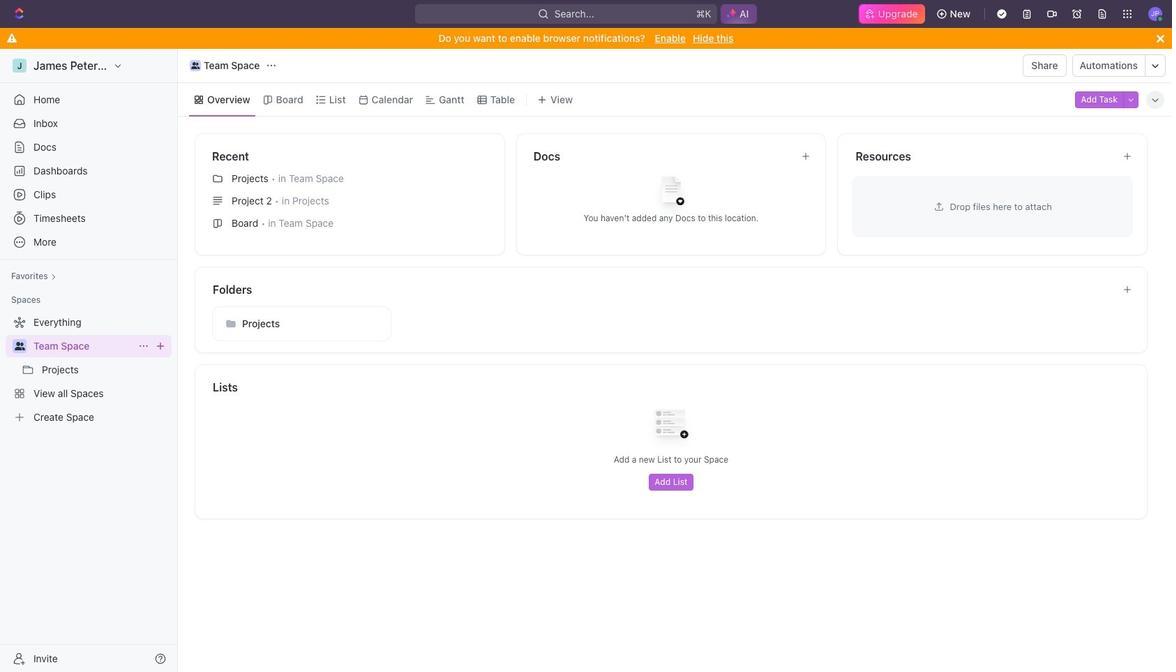 Task type: vqa. For each thing, say whether or not it's contained in the screenshot.
Workspace
no



Task type: locate. For each thing, give the bounding box(es) containing it.
0 vertical spatial user group image
[[191, 62, 200, 69]]

1 vertical spatial user group image
[[14, 342, 25, 350]]

tree
[[6, 311, 172, 429]]

user group image
[[191, 62, 200, 69], [14, 342, 25, 350]]

no lists icon. image
[[644, 399, 700, 454]]

tree inside sidebar navigation
[[6, 311, 172, 429]]

user group image inside tree
[[14, 342, 25, 350]]

0 horizontal spatial user group image
[[14, 342, 25, 350]]



Task type: describe. For each thing, give the bounding box(es) containing it.
sidebar navigation
[[0, 49, 181, 672]]

1 horizontal spatial user group image
[[191, 62, 200, 69]]

james peterson's workspace, , element
[[13, 59, 27, 73]]

no most used docs image
[[644, 165, 700, 221]]



